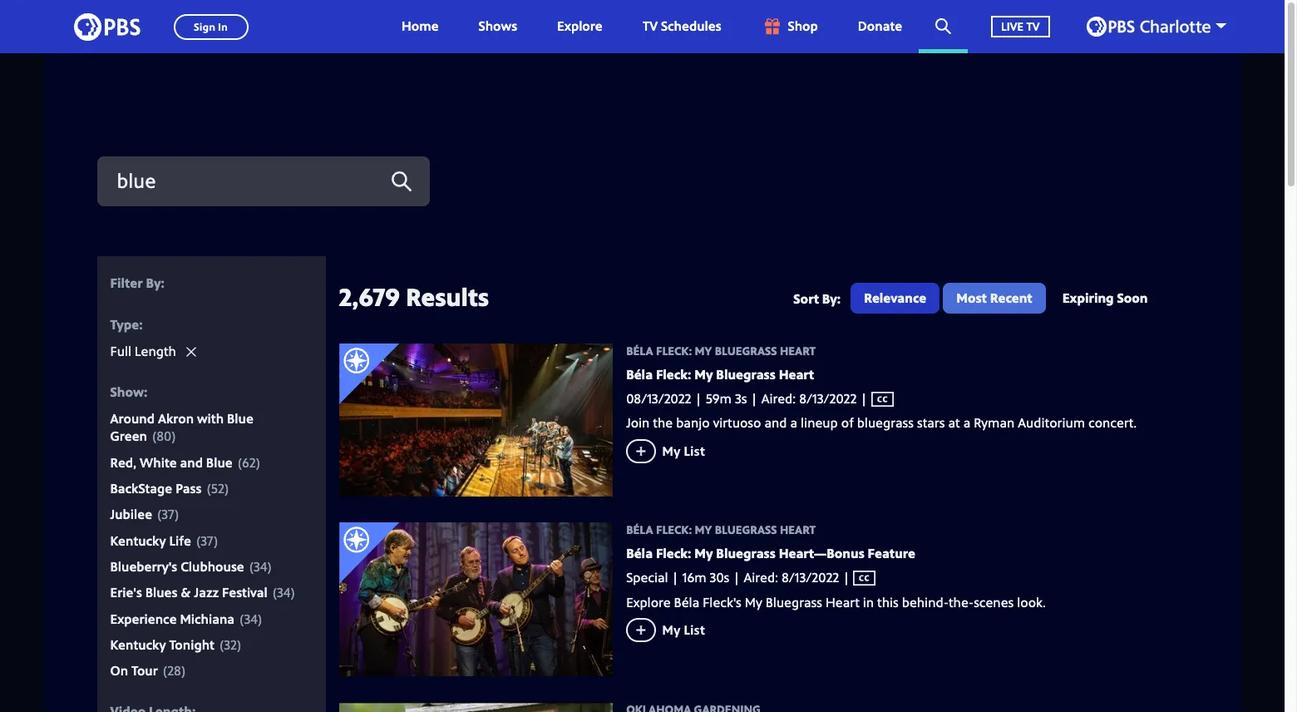 Task type: vqa. For each thing, say whether or not it's contained in the screenshot.
the leftmost 'Ep4'
no



Task type: describe. For each thing, give the bounding box(es) containing it.
béla fleck: my bluegrass heart—bonus feature link
[[627, 544, 916, 562]]

length
[[135, 342, 176, 360]]

08/13/2022
[[627, 389, 692, 408]]

schedules
[[661, 17, 722, 35]]

red,
[[110, 453, 137, 472]]

explore link
[[541, 0, 620, 53]]

( right green
[[152, 427, 157, 445]]

join
[[627, 414, 650, 432]]

clubhouse
[[181, 557, 244, 576]]

1 fleck: from the top
[[656, 343, 692, 359]]

closed captions available element for 08/13/2022 | 59m 3s | aired: 8/13/2022
[[857, 389, 894, 408]]

sort
[[794, 290, 819, 308]]

of
[[842, 414, 854, 432]]

fleck's
[[703, 593, 742, 611]]

akron
[[158, 409, 194, 428]]

the-
[[949, 593, 974, 611]]

virtuoso
[[714, 414, 762, 432]]

most recent
[[957, 289, 1033, 307]]

( up "festival"
[[249, 557, 254, 576]]

80
[[157, 427, 172, 445]]

expiring
[[1063, 289, 1115, 307]]

32
[[224, 636, 237, 654]]

passport image for béla fleck: my bluegrass heart—bonus feature
[[339, 523, 400, 584]]

michiana
[[180, 610, 235, 628]]

16m
[[683, 569, 707, 587]]

| up "join the banjo virtuoso and a lineup of bluegrass stars at a ryman auditorium concert."
[[857, 389, 872, 408]]

type
[[110, 315, 139, 333]]

62
[[242, 453, 256, 472]]

search image
[[936, 18, 952, 34]]

behind-
[[902, 593, 949, 611]]

shows link
[[462, 0, 534, 53]]

tv schedules link
[[626, 0, 738, 53]]

aired: for and
[[762, 389, 796, 408]]

tv schedules
[[643, 17, 722, 35]]

52
[[211, 479, 225, 498]]

recent
[[991, 289, 1033, 307]]

around akron with blue green
[[110, 409, 254, 445]]

1 a from the left
[[791, 414, 798, 432]]

28
[[167, 662, 181, 680]]

shows
[[479, 17, 518, 35]]

special | 16m 30s | aired: 8/13/2022
[[627, 569, 840, 587]]

experience
[[110, 610, 177, 628]]

full length button
[[110, 342, 196, 361]]

béla fleck: my bluegrass heart image
[[339, 344, 613, 497]]

full length
[[110, 342, 176, 360]]

béla fleck: my bluegrass heart béla fleck: my bluegrass heart
[[627, 343, 816, 383]]

2 fleck: from the top
[[656, 365, 692, 383]]

look.
[[1018, 593, 1047, 611]]

pass
[[176, 479, 202, 498]]

3s
[[735, 389, 748, 408]]

2 vertical spatial 34
[[244, 610, 258, 628]]

white
[[140, 453, 177, 472]]

show
[[110, 382, 144, 401]]

stars
[[918, 414, 946, 432]]

explore béla fleck's my bluegrass heart in this behind-the-scenes look.
[[627, 593, 1047, 611]]

| right 30s
[[733, 569, 741, 587]]

sort by:
[[794, 290, 841, 308]]

home link
[[385, 0, 456, 53]]

ryman
[[974, 414, 1015, 432]]

2 béla fleck: my bluegrass heart link from the top
[[627, 365, 815, 383]]

life
[[169, 531, 191, 550]]

closed captions available element for special | 16m 30s | aired: 8/13/2022
[[840, 569, 876, 587]]

oklahoma gardening may 20, 2023 image
[[339, 702, 613, 712]]

bluegrass
[[857, 414, 914, 432]]

jubilee
[[110, 505, 152, 524]]

explore for explore béla fleck's my bluegrass heart in this behind-the-scenes look.
[[627, 593, 671, 611]]

filter by:
[[110, 274, 165, 292]]

live tv link
[[975, 0, 1067, 53]]

( down around akron with blue green
[[238, 453, 242, 472]]

tour
[[132, 662, 158, 680]]

passport image for béla fleck: my bluegrass heart
[[339, 344, 400, 405]]

: for type :
[[139, 315, 143, 333]]

| left 59m
[[695, 389, 703, 408]]

08/13/2022 | 59m 3s | aired: 8/13/2022
[[627, 389, 857, 408]]

shop
[[788, 17, 819, 35]]

expiring soon
[[1063, 289, 1149, 307]]

2 kentucky from the top
[[110, 636, 166, 654]]

heart up lineup
[[779, 365, 815, 383]]

explore for explore
[[557, 17, 603, 35]]

30s
[[710, 569, 730, 587]]

the
[[653, 414, 673, 432]]

aired: for bluegrass
[[744, 569, 779, 587]]

most
[[957, 289, 988, 307]]

concert.
[[1089, 414, 1138, 432]]

béla fleck: my bluegrass heart link for heart
[[627, 343, 1172, 359]]

feature
[[868, 544, 916, 562]]

| up 'explore béla fleck's my bluegrass heart in this behind-the-scenes look.'
[[840, 569, 854, 587]]

( right tour
[[163, 662, 167, 680]]

soon
[[1118, 289, 1149, 307]]

heart down sort
[[780, 343, 816, 359]]

filter
[[110, 274, 143, 292]]

backstage
[[110, 479, 172, 498]]

special
[[627, 569, 669, 587]]

live tv
[[1002, 18, 1040, 34]]

pbs image
[[74, 8, 140, 45]]

on
[[110, 662, 128, 680]]

1 horizontal spatial and
[[765, 414, 787, 432]]

0 vertical spatial 34
[[254, 557, 268, 576]]

jazz
[[194, 584, 219, 602]]



Task type: locate. For each thing, give the bounding box(es) containing it.
( right "festival"
[[273, 584, 277, 602]]

1 horizontal spatial by:
[[823, 290, 841, 308]]

0 vertical spatial 37
[[162, 505, 175, 524]]

béla fleck: my bluegrass heart link
[[627, 343, 1172, 359], [627, 365, 815, 383], [627, 522, 1172, 538]]

1 vertical spatial 37
[[201, 531, 214, 550]]

1 horizontal spatial tv
[[1027, 18, 1040, 34]]

0 vertical spatial béla fleck: my bluegrass heart link
[[627, 343, 1172, 359]]

1 horizontal spatial 37
[[201, 531, 214, 550]]

)
[[172, 427, 176, 445], [256, 453, 260, 472], [225, 479, 229, 498], [175, 505, 179, 524], [214, 531, 218, 550], [268, 557, 272, 576], [291, 584, 295, 602], [258, 610, 262, 628], [237, 636, 242, 654], [181, 662, 186, 680]]

béla fleck: my bluegrass heart link for heart—bonus
[[627, 522, 1172, 538]]

|
[[695, 389, 703, 408], [751, 389, 759, 408], [857, 389, 872, 408], [672, 569, 680, 587], [733, 569, 741, 587], [840, 569, 854, 587]]

blues
[[145, 584, 178, 602]]

0 vertical spatial kentucky
[[110, 531, 166, 550]]

0 vertical spatial explore
[[557, 17, 603, 35]]

live
[[1002, 18, 1024, 34]]

| right 3s
[[751, 389, 759, 408]]

with
[[197, 409, 224, 428]]

scenes
[[974, 593, 1014, 611]]

bluegrass
[[715, 343, 778, 359], [717, 365, 776, 383], [715, 522, 778, 538], [717, 544, 776, 562], [766, 593, 823, 611]]

34 down "festival"
[[244, 610, 258, 628]]

4 fleck: from the top
[[656, 544, 692, 562]]

: up around
[[144, 382, 148, 401]]

1 vertical spatial 8/13/2022
[[782, 569, 840, 587]]

59m
[[706, 389, 732, 408]]

aired: right 3s
[[762, 389, 796, 408]]

1 vertical spatial explore
[[627, 593, 671, 611]]

1 vertical spatial blue
[[206, 453, 233, 472]]

0 vertical spatial passport image
[[339, 344, 400, 405]]

pbs charlotte image
[[1087, 17, 1211, 37]]

2 passport image from the top
[[339, 523, 400, 584]]

aired:
[[762, 389, 796, 408], [744, 569, 779, 587]]

around
[[110, 409, 155, 428]]

by: for filter by:
[[146, 274, 165, 292]]

a
[[791, 414, 798, 432], [964, 414, 971, 432]]

home
[[402, 17, 439, 35]]

2,679
[[339, 280, 400, 314]]

show :
[[110, 382, 148, 401]]

blue for with
[[227, 409, 254, 428]]

:
[[139, 315, 143, 333], [144, 382, 148, 401]]

and up pass on the bottom left of page
[[180, 453, 203, 472]]

heart—bonus
[[779, 544, 865, 562]]

this
[[878, 593, 899, 611]]

( right jubilee
[[157, 505, 162, 524]]

1 vertical spatial béla fleck: my bluegrass heart link
[[627, 365, 815, 383]]

0 vertical spatial :
[[139, 315, 143, 333]]

and inside red, white and blue ( 62 ) backstage pass ( 52 ) jubilee ( 37 ) kentucky life ( 37 ) blueberry's clubhouse ( 34 ) erie's blues & jazz festival ( 34 ) experience michiana ( 34 ) kentucky tonight ( 32 ) on tour ( 28 )
[[180, 453, 203, 472]]

1 vertical spatial closed captions available element
[[840, 569, 876, 587]]

37 up clubhouse
[[201, 531, 214, 550]]

1 vertical spatial :
[[144, 382, 148, 401]]

( down "festival"
[[240, 610, 244, 628]]

relevance
[[865, 289, 927, 307]]

passport image
[[339, 344, 400, 405], [339, 523, 400, 584]]

tv left schedules
[[643, 17, 658, 35]]

green
[[110, 427, 147, 445]]

34 up "festival"
[[254, 557, 268, 576]]

kentucky
[[110, 531, 166, 550], [110, 636, 166, 654]]

kentucky down experience
[[110, 636, 166, 654]]

blueberry's
[[110, 557, 177, 576]]

a left lineup
[[791, 414, 798, 432]]

donate
[[858, 17, 903, 35]]

0 vertical spatial 8/13/2022
[[800, 389, 857, 408]]

: up full length
[[139, 315, 143, 333]]

tv inside "link"
[[1027, 18, 1040, 34]]

0 vertical spatial aired:
[[762, 389, 796, 408]]

join the banjo virtuoso and a lineup of bluegrass stars at a ryman auditorium concert.
[[627, 414, 1138, 432]]

( 80 )
[[152, 427, 176, 445]]

0 horizontal spatial tv
[[643, 17, 658, 35]]

closed captions available element up in
[[840, 569, 876, 587]]

1 béla fleck: my bluegrass heart link from the top
[[627, 343, 1172, 359]]

8/13/2022 down heart—bonus
[[782, 569, 840, 587]]

1 vertical spatial and
[[180, 453, 203, 472]]

0 horizontal spatial and
[[180, 453, 203, 472]]

lineup
[[801, 414, 838, 432]]

and right virtuoso at the bottom of page
[[765, 414, 787, 432]]

banjo
[[677, 414, 710, 432]]

donate link
[[842, 0, 919, 53]]

37
[[162, 505, 175, 524], [201, 531, 214, 550]]

red, white and blue ( 62 ) backstage pass ( 52 ) jubilee ( 37 ) kentucky life ( 37 ) blueberry's clubhouse ( 34 ) erie's blues & jazz festival ( 34 ) experience michiana ( 34 ) kentucky tonight ( 32 ) on tour ( 28 )
[[110, 453, 295, 680]]

heart
[[780, 343, 816, 359], [779, 365, 815, 383], [780, 522, 816, 538], [826, 593, 860, 611]]

béla fleck: my bluegrass heart—bonus feature image
[[339, 523, 613, 676]]

: for show :
[[144, 382, 148, 401]]

1 horizontal spatial a
[[964, 414, 971, 432]]

1 horizontal spatial explore
[[627, 593, 671, 611]]

my
[[695, 343, 712, 359], [695, 365, 713, 383], [695, 522, 712, 538], [695, 544, 713, 562], [745, 593, 763, 611]]

explore right shows
[[557, 17, 603, 35]]

0 horizontal spatial by:
[[146, 274, 165, 292]]

8/13/2022 up lineup
[[800, 389, 857, 408]]

0 vertical spatial closed captions available element
[[857, 389, 894, 408]]

auditorium
[[1019, 414, 1086, 432]]

8/13/2022 for heart
[[782, 569, 840, 587]]

34
[[254, 557, 268, 576], [277, 584, 291, 602], [244, 610, 258, 628]]

blue
[[227, 409, 254, 428], [206, 453, 233, 472]]

0 horizontal spatial explore
[[557, 17, 603, 35]]

heart up heart—bonus
[[780, 522, 816, 538]]

kentucky up blueberry's
[[110, 531, 166, 550]]

( right life
[[196, 531, 201, 550]]

heart inside béla fleck: my bluegrass heart béla fleck: my bluegrass heart—bonus feature
[[780, 522, 816, 538]]

( down michiana
[[220, 636, 224, 654]]

béla fleck: my bluegrass heart béla fleck: my bluegrass heart—bonus feature
[[627, 522, 916, 562]]

0 horizontal spatial 37
[[162, 505, 175, 524]]

1 vertical spatial aired:
[[744, 569, 779, 587]]

0 vertical spatial and
[[765, 414, 787, 432]]

2 vertical spatial béla fleck: my bluegrass heart link
[[627, 522, 1172, 538]]

0 vertical spatial blue
[[227, 409, 254, 428]]

blue up 52
[[206, 453, 233, 472]]

results
[[406, 280, 489, 314]]

closed captions available element
[[857, 389, 894, 408], [840, 569, 876, 587]]

1 passport image from the top
[[339, 344, 400, 405]]

explore down special
[[627, 593, 671, 611]]

0 horizontal spatial a
[[791, 414, 798, 432]]

1 vertical spatial kentucky
[[110, 636, 166, 654]]

blue inside around akron with blue green
[[227, 409, 254, 428]]

by:
[[146, 274, 165, 292], [823, 290, 841, 308]]

in
[[863, 593, 874, 611]]

1 horizontal spatial :
[[144, 382, 148, 401]]

by: right sort
[[823, 290, 841, 308]]

37 up life
[[162, 505, 175, 524]]

0 horizontal spatial :
[[139, 315, 143, 333]]

fleck:
[[656, 343, 692, 359], [656, 365, 692, 383], [656, 522, 692, 538], [656, 544, 692, 562]]

festival
[[222, 584, 268, 602]]

34 right "festival"
[[277, 584, 291, 602]]

blue right with
[[227, 409, 254, 428]]

erie's
[[110, 584, 142, 602]]

closed captions available element up "join the banjo virtuoso and a lineup of bluegrass stars at a ryman auditorium concert."
[[857, 389, 894, 408]]

8/13/2022 for a
[[800, 389, 857, 408]]

heart left in
[[826, 593, 860, 611]]

tv right live
[[1027, 18, 1040, 34]]

1 vertical spatial 34
[[277, 584, 291, 602]]

full
[[110, 342, 131, 360]]

a right at
[[964, 414, 971, 432]]

(
[[152, 427, 157, 445], [238, 453, 242, 472], [207, 479, 211, 498], [157, 505, 162, 524], [196, 531, 201, 550], [249, 557, 254, 576], [273, 584, 277, 602], [240, 610, 244, 628], [220, 636, 224, 654], [163, 662, 167, 680]]

2,679 results
[[339, 280, 489, 314]]

by: right filter
[[146, 274, 165, 292]]

tonight
[[169, 636, 215, 654]]

type :
[[110, 315, 143, 333]]

béla fleck: my bluegrass heart link down relevance
[[627, 343, 1172, 359]]

8/13/2022
[[800, 389, 857, 408], [782, 569, 840, 587]]

3 béla fleck: my bluegrass heart link from the top
[[627, 522, 1172, 538]]

1 vertical spatial passport image
[[339, 523, 400, 584]]

at
[[949, 414, 961, 432]]

blue inside red, white and blue ( 62 ) backstage pass ( 52 ) jubilee ( 37 ) kentucky life ( 37 ) blueberry's clubhouse ( 34 ) erie's blues & jazz festival ( 34 ) experience michiana ( 34 ) kentucky tonight ( 32 ) on tour ( 28 )
[[206, 453, 233, 472]]

béla fleck: my bluegrass heart link up feature
[[627, 522, 1172, 538]]

béla
[[627, 343, 654, 359], [627, 365, 653, 383], [627, 522, 654, 538], [627, 544, 653, 562], [674, 593, 700, 611]]

shop link
[[745, 0, 835, 53]]

&
[[181, 584, 191, 602]]

3 fleck: from the top
[[656, 522, 692, 538]]

2 a from the left
[[964, 414, 971, 432]]

aired: down béla fleck: my bluegrass heart—bonus feature link
[[744, 569, 779, 587]]

1 kentucky from the top
[[110, 531, 166, 550]]

béla fleck: my bluegrass heart link up 59m
[[627, 365, 815, 383]]

| left '16m'
[[672, 569, 680, 587]]

blue for and
[[206, 453, 233, 472]]

by: for sort by:
[[823, 290, 841, 308]]

( right pass on the bottom left of page
[[207, 479, 211, 498]]

Search search field
[[97, 156, 430, 206]]



